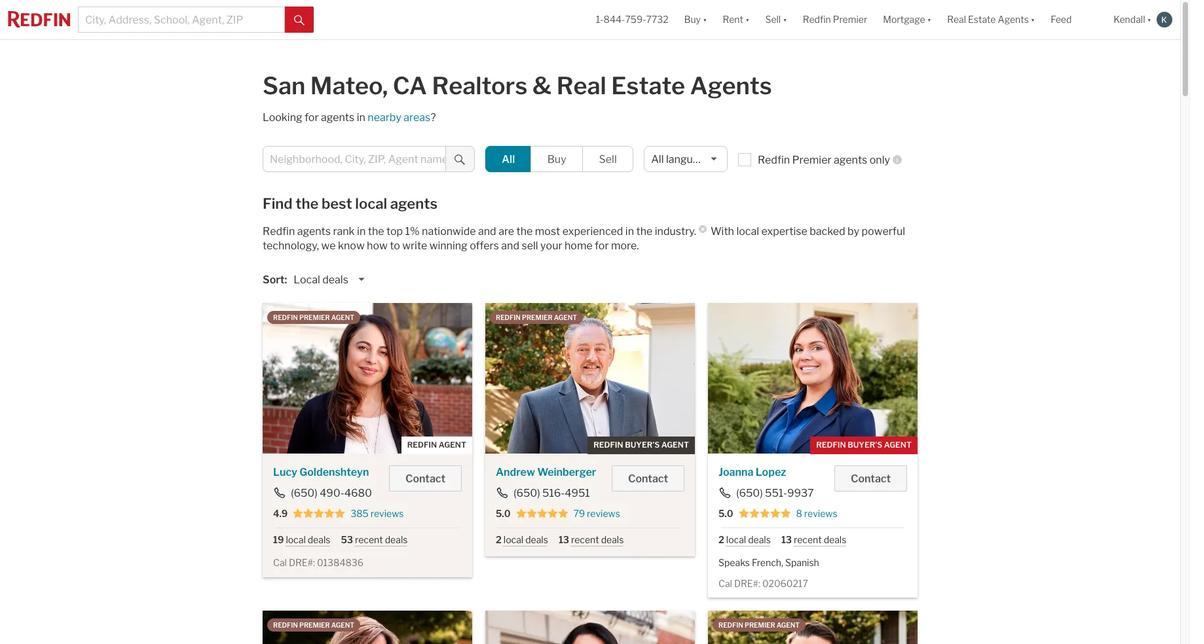 Task type: vqa. For each thing, say whether or not it's contained in the screenshot.
Redfin to the middle
yes



Task type: describe. For each thing, give the bounding box(es) containing it.
buy for buy
[[548, 153, 567, 166]]

redfin for redfin agents rank in the top 1% nationwide and are the most experienced in the industry.
[[263, 225, 295, 238]]

local
[[294, 274, 320, 286]]

rent
[[723, 14, 744, 25]]

02060217
[[763, 578, 809, 589]]

redfin agents rank in the top 1% nationwide and are the most experienced in the industry.
[[263, 225, 697, 238]]

and inside with local expertise backed by powerful technology, we know how to write winning offers and sell your home for more.
[[502, 240, 520, 252]]

redfin for redfin premier
[[803, 14, 831, 25]]

photo of michelle mojas image
[[486, 611, 695, 645]]

4680
[[344, 488, 372, 500]]

1-844-759-7732
[[596, 14, 669, 25]]

▾ inside "dropdown button"
[[1031, 14, 1036, 25]]

2 local deals for (650) 551-9937
[[719, 535, 771, 546]]

All radio
[[486, 146, 532, 172]]

nearby
[[368, 111, 402, 124]]

in for agents
[[357, 111, 366, 124]]

weinberger
[[538, 467, 597, 479]]

home
[[565, 240, 593, 252]]

lopez
[[756, 467, 787, 479]]

languages
[[666, 153, 717, 166]]

joanna lopez
[[719, 467, 787, 479]]

516-
[[543, 488, 565, 500]]

13 for 4951
[[559, 535, 570, 546]]

premier for redfin premier agents only
[[793, 154, 832, 166]]

agents up 1% at top left
[[390, 195, 438, 212]]

rating 5.0 out of 5 element for 516-
[[516, 509, 569, 520]]

mortgage ▾ button
[[876, 0, 940, 39]]

expertise
[[762, 225, 808, 238]]

by
[[848, 225, 860, 238]]

deals right local
[[323, 274, 349, 286]]

the right find
[[296, 195, 319, 212]]

redfin premier agents only
[[758, 154, 891, 166]]

deals down (650) 516-4951 button
[[526, 535, 548, 546]]

find
[[263, 195, 293, 212]]

contact button for (650) 551-9937
[[835, 466, 908, 492]]

mortgage ▾
[[884, 14, 932, 25]]

local for joanna lopez
[[727, 535, 747, 546]]

City, Address, School, Agent, ZIP search field
[[78, 7, 285, 33]]

experienced
[[563, 225, 624, 238]]

(650) for (650) 551-9937
[[737, 488, 763, 500]]

all languages
[[652, 153, 717, 166]]

1%
[[405, 225, 420, 238]]

all for all
[[502, 153, 515, 166]]

1-844-759-7732 link
[[596, 14, 669, 25]]

technology,
[[263, 240, 319, 252]]

areas
[[404, 111, 431, 124]]

real estate agents ▾ button
[[940, 0, 1044, 39]]

goldenshteyn
[[300, 467, 369, 479]]

385
[[351, 509, 369, 520]]

powerful
[[862, 225, 906, 238]]

Neighborhood, City, ZIP, Agent name search field
[[263, 146, 446, 172]]

option group containing all
[[486, 146, 634, 172]]

▾ for rent ▾
[[746, 14, 750, 25]]

01384836
[[317, 558, 364, 569]]

(650) 490-4680
[[291, 488, 372, 500]]

deals down 8 reviews
[[824, 535, 847, 546]]

2 redfin buyer's agent from the left
[[817, 440, 912, 450]]

redfin premier
[[803, 14, 868, 25]]

recent for (650) 551-9937
[[794, 535, 822, 546]]

8 reviews
[[797, 509, 838, 520]]

local for lucy goldenshteyn
[[286, 535, 306, 546]]

contact for 4951
[[629, 473, 668, 486]]

9937
[[788, 488, 814, 500]]

8
[[797, 509, 803, 520]]

know
[[338, 240, 365, 252]]

reviews for (650) 551-9937
[[805, 509, 838, 520]]

we
[[321, 240, 336, 252]]

0 horizontal spatial and
[[478, 225, 497, 238]]

kendall
[[1114, 14, 1146, 25]]

deals down 385 reviews
[[385, 535, 408, 546]]

speaks french, spanish
[[719, 558, 820, 569]]

local right best
[[355, 195, 387, 212]]

2 buyer's from the left
[[848, 440, 883, 450]]

rating 4.9 out of 5 element
[[293, 509, 346, 520]]

1 vertical spatial real
[[557, 71, 607, 100]]

2 local deals for (650) 516-4951
[[496, 535, 548, 546]]

feed button
[[1044, 0, 1106, 39]]

feed
[[1051, 14, 1072, 25]]

agents down "mateo,"
[[321, 111, 355, 124]]

how
[[367, 240, 388, 252]]

spanish
[[786, 558, 820, 569]]

lucy
[[273, 467, 298, 479]]

your
[[541, 240, 563, 252]]

1-
[[596, 14, 604, 25]]

san
[[263, 71, 306, 100]]

top
[[387, 225, 403, 238]]

in up more.
[[626, 225, 634, 238]]

kendall ▾
[[1114, 14, 1152, 25]]

(650) 516-4951 button
[[496, 488, 591, 500]]

french,
[[752, 558, 784, 569]]

sell ▾ button
[[766, 0, 788, 39]]

53 recent deals
[[341, 535, 408, 546]]

13 recent deals for (650) 516-4951
[[559, 535, 624, 546]]

with
[[711, 225, 735, 238]]

rent ▾ button
[[715, 0, 758, 39]]

real inside "dropdown button"
[[948, 14, 967, 25]]

in for rank
[[357, 225, 366, 238]]

rating 5.0 out of 5 element for 551-
[[739, 509, 791, 520]]

1 vertical spatial agents
[[690, 71, 772, 100]]

photo of alex sobieski image
[[708, 611, 918, 645]]

most
[[535, 225, 561, 238]]

looking
[[263, 111, 303, 124]]

more.
[[611, 240, 639, 252]]

andrew
[[496, 467, 535, 479]]

385 reviews
[[351, 509, 404, 520]]

all for all languages
[[652, 153, 664, 166]]

contact for 9937
[[851, 473, 891, 486]]

2 for (650) 551-9937
[[719, 535, 725, 546]]

photo of suzanne bakhtiari image
[[263, 611, 473, 645]]

19
[[273, 535, 284, 546]]

offers
[[470, 240, 499, 252]]

buy ▾ button
[[685, 0, 707, 39]]

13 recent deals for (650) 551-9937
[[782, 535, 847, 546]]

(650) for (650) 516-4951
[[514, 488, 540, 500]]

551-
[[765, 488, 788, 500]]

4951
[[565, 488, 590, 500]]

▾ for mortgage ▾
[[928, 14, 932, 25]]

the up sell
[[517, 225, 533, 238]]

real estate agents ▾ link
[[948, 0, 1036, 39]]



Task type: locate. For each thing, give the bounding box(es) containing it.
2 local deals up 'speaks'
[[719, 535, 771, 546]]

1 vertical spatial submit search image
[[455, 154, 466, 165]]

only
[[870, 154, 891, 166]]

premier
[[833, 14, 868, 25], [793, 154, 832, 166]]

buy ▾ button
[[677, 0, 715, 39]]

all
[[502, 153, 515, 166], [652, 153, 664, 166]]

1 2 from the left
[[496, 535, 502, 546]]

contact button for (650) 490-4680
[[389, 466, 462, 492]]

0 horizontal spatial 13
[[559, 535, 570, 546]]

1 recent from the left
[[355, 535, 383, 546]]

sell inside dropdown button
[[766, 14, 781, 25]]

sell inside option
[[599, 153, 617, 166]]

?
[[431, 111, 436, 124]]

1 horizontal spatial rating 5.0 out of 5 element
[[739, 509, 791, 520]]

rating 5.0 out of 5 element down (650) 516-4951 button
[[516, 509, 569, 520]]

contact for 4680
[[406, 473, 446, 486]]

deals down 79 reviews
[[601, 535, 624, 546]]

0 horizontal spatial (650)
[[291, 488, 318, 500]]

(650) 551-9937
[[737, 488, 814, 500]]

cal dre#: 01384836
[[273, 558, 364, 569]]

0 vertical spatial submit search image
[[294, 15, 305, 25]]

5.0 for (650) 516-4951
[[496, 509, 511, 520]]

real estate agents ▾
[[948, 14, 1036, 25]]

estate
[[969, 14, 996, 25], [612, 71, 685, 100]]

3 contact from the left
[[851, 473, 891, 486]]

0 horizontal spatial for
[[305, 111, 319, 124]]

13 recent deals up spanish
[[782, 535, 847, 546]]

nearby areas link
[[368, 111, 431, 124]]

759-
[[625, 14, 647, 25]]

0 horizontal spatial reviews
[[371, 509, 404, 520]]

redfin
[[803, 14, 831, 25], [758, 154, 790, 166], [263, 225, 295, 238]]

3 contact button from the left
[[835, 466, 908, 492]]

estate inside real estate agents ▾ link
[[969, 14, 996, 25]]

2 vertical spatial redfin
[[263, 225, 295, 238]]

buy
[[685, 14, 701, 25], [548, 153, 567, 166]]

submit search image
[[294, 15, 305, 25], [455, 154, 466, 165]]

0 horizontal spatial redfin
[[263, 225, 295, 238]]

0 horizontal spatial real
[[557, 71, 607, 100]]

local inside with local expertise backed by powerful technology, we know how to write winning offers and sell your home for more.
[[737, 225, 760, 238]]

reviews
[[371, 509, 404, 520], [587, 509, 621, 520], [805, 509, 838, 520]]

premier
[[299, 314, 330, 322], [522, 314, 553, 322], [299, 622, 330, 630], [745, 622, 776, 630]]

looking for agents in nearby areas ?
[[263, 111, 436, 124]]

in
[[357, 111, 366, 124], [357, 225, 366, 238], [626, 225, 634, 238]]

contact button up 79 reviews
[[612, 466, 685, 492]]

3 reviews from the left
[[805, 509, 838, 520]]

recent right 53
[[355, 535, 383, 546]]

disclaimer image
[[699, 225, 707, 233]]

0 horizontal spatial sell
[[599, 153, 617, 166]]

1 horizontal spatial redfin buyer's agent
[[817, 440, 912, 450]]

1 13 from the left
[[559, 535, 570, 546]]

real
[[948, 14, 967, 25], [557, 71, 607, 100]]

local deals
[[294, 274, 349, 286]]

2 up 'speaks'
[[719, 535, 725, 546]]

1 horizontal spatial estate
[[969, 14, 996, 25]]

1 horizontal spatial submit search image
[[455, 154, 466, 165]]

1 horizontal spatial all
[[652, 153, 664, 166]]

1 horizontal spatial recent
[[571, 535, 599, 546]]

andrew weinberger
[[496, 467, 597, 479]]

2 contact from the left
[[629, 473, 668, 486]]

1 horizontal spatial agents
[[998, 14, 1029, 25]]

cal dre#: 02060217
[[719, 578, 809, 589]]

and up offers
[[478, 225, 497, 238]]

lucy goldenshteyn link
[[273, 467, 369, 479]]

▾ left user photo
[[1148, 14, 1152, 25]]

1 horizontal spatial premier
[[833, 14, 868, 25]]

0 horizontal spatial cal
[[273, 558, 287, 569]]

1 vertical spatial cal
[[719, 578, 733, 589]]

2 local deals down (650) 516-4951 button
[[496, 535, 548, 546]]

reviews right 385
[[371, 509, 404, 520]]

1 vertical spatial estate
[[612, 71, 685, 100]]

reviews for (650) 516-4951
[[587, 509, 621, 520]]

Buy radio
[[531, 146, 583, 172]]

0 vertical spatial real
[[948, 14, 967, 25]]

13 recent deals
[[559, 535, 624, 546], [782, 535, 847, 546]]

local
[[355, 195, 387, 212], [737, 225, 760, 238], [286, 535, 306, 546], [504, 535, 524, 546], [727, 535, 747, 546]]

0 vertical spatial and
[[478, 225, 497, 238]]

recent up spanish
[[794, 535, 822, 546]]

for
[[305, 111, 319, 124], [595, 240, 609, 252]]

reviews for (650) 490-4680
[[371, 509, 404, 520]]

buy inside dropdown button
[[685, 14, 701, 25]]

79 reviews
[[574, 509, 621, 520]]

sell for sell ▾
[[766, 14, 781, 25]]

4.9
[[273, 509, 288, 520]]

mortgage ▾ button
[[884, 0, 932, 39]]

for right looking
[[305, 111, 319, 124]]

agents inside "dropdown button"
[[998, 14, 1029, 25]]

reviews right the 8
[[805, 509, 838, 520]]

buy for buy ▾
[[685, 14, 701, 25]]

1 ▾ from the left
[[703, 14, 707, 25]]

2 horizontal spatial redfin
[[803, 14, 831, 25]]

best
[[322, 195, 352, 212]]

recent for (650) 490-4680
[[355, 535, 383, 546]]

2 2 from the left
[[719, 535, 725, 546]]

1 horizontal spatial contact button
[[612, 466, 685, 492]]

find the best local agents
[[263, 195, 438, 212]]

▾ left feed at top
[[1031, 14, 1036, 25]]

agents left only
[[834, 154, 868, 166]]

7732
[[647, 14, 669, 25]]

real right &
[[557, 71, 607, 100]]

0 horizontal spatial estate
[[612, 71, 685, 100]]

19 local deals
[[273, 535, 331, 546]]

1 vertical spatial for
[[595, 240, 609, 252]]

5.0 down "andrew"
[[496, 509, 511, 520]]

(650) 516-4951
[[514, 488, 590, 500]]

the up more.
[[637, 225, 653, 238]]

buy ▾
[[685, 14, 707, 25]]

1 vertical spatial dre#:
[[735, 578, 761, 589]]

1 5.0 from the left
[[496, 509, 511, 520]]

1 horizontal spatial 13
[[782, 535, 792, 546]]

rent ▾
[[723, 14, 750, 25]]

(650) 551-9937 button
[[719, 488, 815, 500]]

0 horizontal spatial 5.0
[[496, 509, 511, 520]]

5.0 down joanna
[[719, 509, 734, 520]]

79
[[574, 509, 585, 520]]

real right mortgage ▾
[[948, 14, 967, 25]]

1 horizontal spatial and
[[502, 240, 520, 252]]

(650) 490-4680 button
[[273, 488, 373, 500]]

1 horizontal spatial for
[[595, 240, 609, 252]]

490-
[[320, 488, 344, 500]]

(650) for (650) 490-4680
[[291, 488, 318, 500]]

deals up cal dre#: 01384836
[[308, 535, 331, 546]]

to
[[390, 240, 400, 252]]

0 horizontal spatial contact button
[[389, 466, 462, 492]]

sell right rent ▾
[[766, 14, 781, 25]]

2 horizontal spatial recent
[[794, 535, 822, 546]]

buy right 7732
[[685, 14, 701, 25]]

1 horizontal spatial cal
[[719, 578, 733, 589]]

local up 'speaks'
[[727, 535, 747, 546]]

3 ▾ from the left
[[783, 14, 788, 25]]

2 for (650) 516-4951
[[496, 535, 502, 546]]

1 horizontal spatial 2 local deals
[[719, 535, 771, 546]]

dre#: for 02060217
[[735, 578, 761, 589]]

option group
[[486, 146, 634, 172]]

0 horizontal spatial recent
[[355, 535, 383, 546]]

2 all from the left
[[652, 153, 664, 166]]

all inside all option
[[502, 153, 515, 166]]

photo of andrew weinberger image
[[486, 303, 695, 454]]

for down experienced
[[595, 240, 609, 252]]

local right "19"
[[286, 535, 306, 546]]

1 (650) from the left
[[291, 488, 318, 500]]

redfin premier agent
[[273, 314, 355, 322], [496, 314, 577, 322], [273, 622, 355, 630], [719, 622, 800, 630]]

premier for redfin premier
[[833, 14, 868, 25]]

(650)
[[291, 488, 318, 500], [514, 488, 540, 500], [737, 488, 763, 500]]

speaks
[[719, 558, 750, 569]]

2 5.0 from the left
[[719, 509, 734, 520]]

2 (650) from the left
[[514, 488, 540, 500]]

1 buyer's from the left
[[625, 440, 660, 450]]

deals
[[323, 274, 349, 286], [308, 535, 331, 546], [385, 535, 408, 546], [526, 535, 548, 546], [601, 535, 624, 546], [749, 535, 771, 546], [824, 535, 847, 546]]

2 down (650) 516-4951 button
[[496, 535, 502, 546]]

nationwide
[[422, 225, 476, 238]]

1 2 local deals from the left
[[496, 535, 548, 546]]

1 horizontal spatial contact
[[629, 473, 668, 486]]

photo of lucy goldenshteyn image
[[263, 303, 473, 454]]

the up how
[[368, 225, 384, 238]]

▾ right rent
[[746, 14, 750, 25]]

0 horizontal spatial all
[[502, 153, 515, 166]]

0 horizontal spatial agents
[[690, 71, 772, 100]]

user photo image
[[1157, 12, 1173, 28]]

deals up french,
[[749, 535, 771, 546]]

0 horizontal spatial redfin buyer's agent
[[594, 440, 689, 450]]

▾ for kendall ▾
[[1148, 14, 1152, 25]]

1 horizontal spatial 2
[[719, 535, 725, 546]]

0 vertical spatial agents
[[998, 14, 1029, 25]]

0 vertical spatial dre#:
[[289, 558, 315, 569]]

0 horizontal spatial submit search image
[[294, 15, 305, 25]]

▾
[[703, 14, 707, 25], [746, 14, 750, 25], [783, 14, 788, 25], [928, 14, 932, 25], [1031, 14, 1036, 25], [1148, 14, 1152, 25]]

mateo,
[[311, 71, 388, 100]]

buy right all option
[[548, 153, 567, 166]]

1 contact button from the left
[[389, 466, 462, 492]]

1 vertical spatial buy
[[548, 153, 567, 166]]

reviews right 79
[[587, 509, 621, 520]]

1 contact from the left
[[406, 473, 446, 486]]

rating 5.0 out of 5 element down '(650) 551-9937' button
[[739, 509, 791, 520]]

3 (650) from the left
[[737, 488, 763, 500]]

0 horizontal spatial dre#:
[[289, 558, 315, 569]]

in right "rank"
[[357, 225, 366, 238]]

joanna lopez link
[[719, 467, 787, 479]]

1 horizontal spatial redfin
[[758, 154, 790, 166]]

0 vertical spatial premier
[[833, 14, 868, 25]]

5.0 for (650) 551-9937
[[719, 509, 734, 520]]

dre#: for 01384836
[[289, 558, 315, 569]]

13 up spanish
[[782, 535, 792, 546]]

13 down 516-
[[559, 535, 570, 546]]

contact button
[[389, 466, 462, 492], [612, 466, 685, 492], [835, 466, 908, 492]]

for inside with local expertise backed by powerful technology, we know how to write winning offers and sell your home for more.
[[595, 240, 609, 252]]

2 horizontal spatial contact
[[851, 473, 891, 486]]

2 13 from the left
[[782, 535, 792, 546]]

and
[[478, 225, 497, 238], [502, 240, 520, 252]]

1 vertical spatial sell
[[599, 153, 617, 166]]

sell ▾ button
[[758, 0, 795, 39]]

2 horizontal spatial contact button
[[835, 466, 908, 492]]

Sell radio
[[583, 146, 634, 172]]

13 recent deals down 79 reviews
[[559, 535, 624, 546]]

▾ right mortgage
[[928, 14, 932, 25]]

buyer's
[[625, 440, 660, 450], [848, 440, 883, 450]]

1 horizontal spatial reviews
[[587, 509, 621, 520]]

cal down "19"
[[273, 558, 287, 569]]

▾ right rent ▾
[[783, 14, 788, 25]]

dre#: down 'speaks'
[[735, 578, 761, 589]]

1 redfin buyer's agent from the left
[[594, 440, 689, 450]]

1 vertical spatial premier
[[793, 154, 832, 166]]

dre#: down 19 local deals
[[289, 558, 315, 569]]

sort:
[[263, 274, 287, 286]]

cal for cal dre#: 01384836
[[273, 558, 287, 569]]

0 horizontal spatial 13 recent deals
[[559, 535, 624, 546]]

▾ for buy ▾
[[703, 14, 707, 25]]

winning
[[430, 240, 468, 252]]

and down are
[[502, 240, 520, 252]]

1 horizontal spatial 5.0
[[719, 509, 734, 520]]

are
[[499, 225, 515, 238]]

0 horizontal spatial rating 5.0 out of 5 element
[[516, 509, 569, 520]]

redfin
[[273, 314, 298, 322], [496, 314, 521, 322], [407, 440, 437, 450], [594, 440, 624, 450], [817, 440, 846, 450], [273, 622, 298, 630], [719, 622, 744, 630]]

buy inside radio
[[548, 153, 567, 166]]

rating 5.0 out of 5 element
[[516, 509, 569, 520], [739, 509, 791, 520]]

1 horizontal spatial 13 recent deals
[[782, 535, 847, 546]]

0 horizontal spatial buy
[[548, 153, 567, 166]]

sell
[[522, 240, 538, 252]]

mortgage
[[884, 14, 926, 25]]

in left nearby
[[357, 111, 366, 124]]

1 vertical spatial and
[[502, 240, 520, 252]]

2 13 recent deals from the left
[[782, 535, 847, 546]]

sell right buy radio
[[599, 153, 617, 166]]

2 rating 5.0 out of 5 element from the left
[[739, 509, 791, 520]]

6 ▾ from the left
[[1148, 14, 1152, 25]]

redfin inside button
[[803, 14, 831, 25]]

agents up we
[[297, 225, 331, 238]]

lucy goldenshteyn
[[273, 467, 369, 479]]

local down (650) 516-4951 button
[[504, 535, 524, 546]]

2 ▾ from the left
[[746, 14, 750, 25]]

local for andrew weinberger
[[504, 535, 524, 546]]

1 horizontal spatial buy
[[685, 14, 701, 25]]

all left the 'languages'
[[652, 153, 664, 166]]

contact button up 8 reviews
[[835, 466, 908, 492]]

1 horizontal spatial sell
[[766, 14, 781, 25]]

▾ for sell ▾
[[783, 14, 788, 25]]

2 2 local deals from the left
[[719, 535, 771, 546]]

redfin for redfin premier agents only
[[758, 154, 790, 166]]

(650) up rating 4.9 out of 5 element
[[291, 488, 318, 500]]

(650) down "andrew"
[[514, 488, 540, 500]]

realtors
[[432, 71, 528, 100]]

redfin premier button
[[795, 0, 876, 39]]

5 ▾ from the left
[[1031, 14, 1036, 25]]

1 horizontal spatial (650)
[[514, 488, 540, 500]]

▾ left rent
[[703, 14, 707, 25]]

0 horizontal spatial premier
[[793, 154, 832, 166]]

write
[[403, 240, 427, 252]]

contact button down redfin agent
[[389, 466, 462, 492]]

cal for cal dre#: 02060217
[[719, 578, 733, 589]]

with local expertise backed by powerful technology, we know how to write winning offers and sell your home for more.
[[263, 225, 906, 252]]

1 horizontal spatial real
[[948, 14, 967, 25]]

contact
[[406, 473, 446, 486], [629, 473, 668, 486], [851, 473, 891, 486]]

local right with
[[737, 225, 760, 238]]

ca
[[393, 71, 427, 100]]

1 horizontal spatial dre#:
[[735, 578, 761, 589]]

san mateo, ca realtors & real estate agents
[[263, 71, 772, 100]]

rent ▾ button
[[723, 0, 750, 39]]

2 horizontal spatial reviews
[[805, 509, 838, 520]]

1 reviews from the left
[[371, 509, 404, 520]]

photo of joanna lopez image
[[708, 303, 918, 454]]

0 horizontal spatial buyer's
[[625, 440, 660, 450]]

2 contact button from the left
[[612, 466, 685, 492]]

1 all from the left
[[502, 153, 515, 166]]

0 vertical spatial cal
[[273, 558, 287, 569]]

premier inside redfin premier button
[[833, 14, 868, 25]]

1 13 recent deals from the left
[[559, 535, 624, 546]]

0 vertical spatial sell
[[766, 14, 781, 25]]

3 recent from the left
[[794, 535, 822, 546]]

cal
[[273, 558, 287, 569], [719, 578, 733, 589]]

0 vertical spatial buy
[[685, 14, 701, 25]]

agents
[[998, 14, 1029, 25], [690, 71, 772, 100]]

2 recent from the left
[[571, 535, 599, 546]]

4 ▾ from the left
[[928, 14, 932, 25]]

13 for 9937
[[782, 535, 792, 546]]

0 horizontal spatial 2 local deals
[[496, 535, 548, 546]]

&
[[533, 71, 552, 100]]

1 rating 5.0 out of 5 element from the left
[[516, 509, 569, 520]]

2 horizontal spatial (650)
[[737, 488, 763, 500]]

1 vertical spatial redfin
[[758, 154, 790, 166]]

(650) down the joanna lopez link
[[737, 488, 763, 500]]

1 horizontal spatial buyer's
[[848, 440, 883, 450]]

2 reviews from the left
[[587, 509, 621, 520]]

recent down 79
[[571, 535, 599, 546]]

redfin buyer's agent
[[594, 440, 689, 450], [817, 440, 912, 450]]

0 vertical spatial redfin
[[803, 14, 831, 25]]

0 vertical spatial estate
[[969, 14, 996, 25]]

all left buy radio
[[502, 153, 515, 166]]

contact button for (650) 516-4951
[[612, 466, 685, 492]]

0 horizontal spatial contact
[[406, 473, 446, 486]]

0 vertical spatial for
[[305, 111, 319, 124]]

0 horizontal spatial 2
[[496, 535, 502, 546]]

andrew weinberger link
[[496, 467, 597, 479]]

recent for (650) 516-4951
[[571, 535, 599, 546]]

sell for sell
[[599, 153, 617, 166]]

cal down 'speaks'
[[719, 578, 733, 589]]



